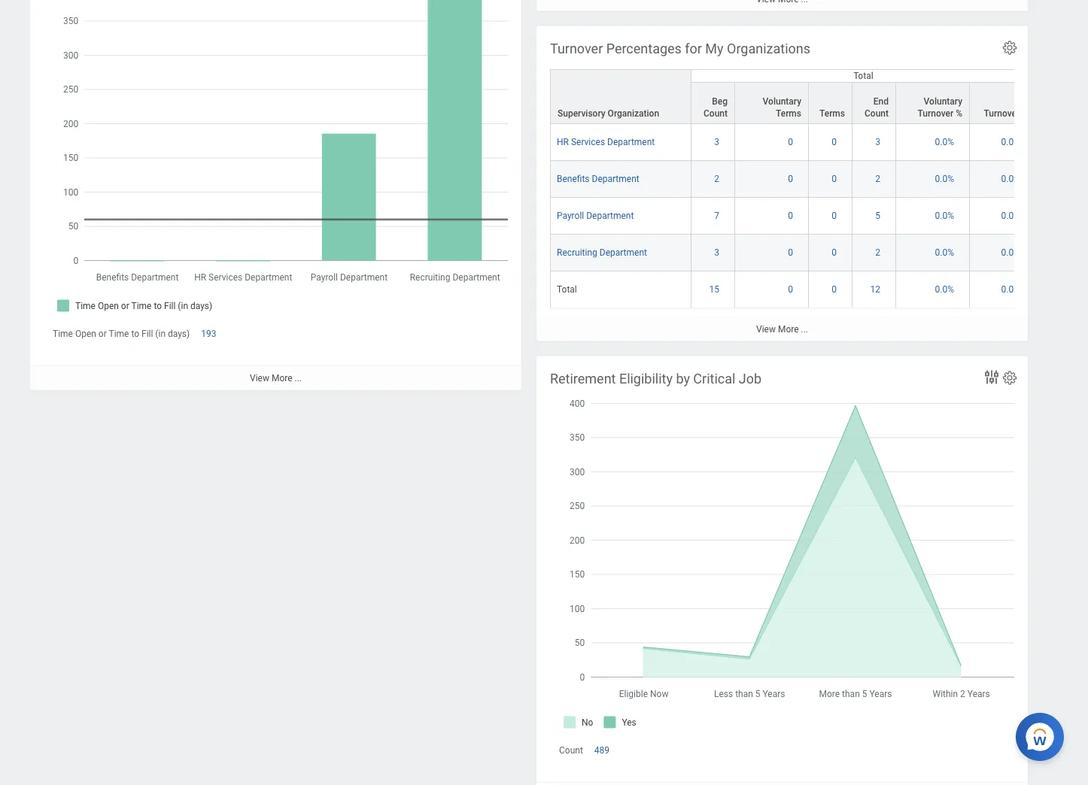 Task type: vqa. For each thing, say whether or not it's contained in the screenshot.
the left Specialist
no



Task type: describe. For each thing, give the bounding box(es) containing it.
fill
[[142, 329, 153, 340]]

2 button up "7" at top
[[715, 173, 722, 185]]

count for end
[[865, 108, 889, 119]]

2 time from the left
[[109, 329, 129, 340]]

view more ... for leftmost "view more ..." link
[[250, 374, 302, 384]]

voluntary for turnover
[[924, 96, 963, 107]]

count inside retirement eligibility by critical job element
[[559, 746, 583, 757]]

turnover %
[[984, 108, 1029, 119]]

configure and view chart data image
[[983, 369, 1001, 387]]

489
[[595, 746, 610, 757]]

3 for 3
[[715, 137, 720, 148]]

489 button
[[595, 745, 612, 757]]

configure turnover percentages for my organizations image
[[1002, 40, 1018, 56]]

turnover percentages for my organizations element
[[537, 26, 1037, 342]]

terms inside popup button
[[820, 108, 845, 119]]

recruiting
[[557, 248, 598, 258]]

2 button for 2
[[876, 173, 883, 185]]

organization
[[608, 108, 659, 119]]

voluntary for terms
[[763, 96, 802, 107]]

total button
[[692, 70, 1036, 82]]

end count column header
[[853, 70, 897, 125]]

my
[[706, 41, 724, 57]]

terms inside the voluntary terms
[[776, 108, 802, 119]]

by
[[676, 371, 690, 387]]

critical
[[694, 371, 736, 387]]

view inside turnover percentages for my organizations element
[[757, 325, 776, 335]]

payroll department
[[557, 211, 634, 221]]

benefits
[[557, 174, 590, 185]]

department for benefits department
[[592, 174, 640, 185]]

1 time from the left
[[53, 329, 73, 340]]

recruiting department
[[557, 248, 647, 258]]

3 down end count
[[876, 137, 881, 148]]

12
[[871, 285, 881, 295]]

more inside average time to fill positions element
[[272, 374, 292, 384]]

benefits department link
[[557, 171, 640, 185]]

7
[[715, 211, 720, 221]]

2 up "7" at top
[[715, 174, 720, 185]]

average time to fill positions element
[[30, 0, 522, 391]]

row containing hr services department
[[550, 124, 1037, 161]]

supervisory organization column header
[[550, 69, 692, 125]]

for
[[685, 41, 702, 57]]

department down organization
[[608, 137, 655, 148]]

voluntary terms column header
[[735, 70, 809, 125]]

recruiting department link
[[557, 245, 647, 258]]

7 row from the top
[[550, 272, 1037, 309]]

voluntary terms button
[[735, 83, 808, 124]]

turnover percentages for my organizations
[[550, 41, 811, 57]]

to
[[131, 329, 139, 340]]

configure retirement eligibility by critical job image
[[1002, 370, 1018, 387]]

7 button
[[715, 210, 722, 222]]

supervisory organization button
[[551, 70, 691, 124]]

end count
[[865, 96, 889, 119]]

voluntary turnover % button
[[897, 83, 970, 124]]

total inside popup button
[[854, 71, 874, 81]]

open
[[75, 329, 96, 340]]

turnover for turnover %
[[984, 108, 1020, 119]]

payroll
[[557, 211, 584, 221]]

services
[[571, 137, 605, 148]]

supervisory organization
[[558, 108, 659, 119]]



Task type: locate. For each thing, give the bounding box(es) containing it.
voluntary left terms popup button
[[763, 96, 802, 107]]

voluntary terms
[[763, 96, 802, 119]]

more inside turnover percentages for my organizations element
[[778, 325, 799, 335]]

time left open
[[53, 329, 73, 340]]

total
[[854, 71, 874, 81], [557, 285, 577, 295]]

0 horizontal spatial terms
[[776, 108, 802, 119]]

retirement eligibility by critical job element
[[537, 357, 1028, 786]]

193
[[201, 329, 216, 340]]

2 button down 5 button
[[876, 247, 883, 259]]

count down end
[[865, 108, 889, 119]]

2
[[715, 174, 720, 185], [876, 174, 881, 185], [876, 248, 881, 258]]

payroll department link
[[557, 208, 634, 221]]

2 for 3
[[876, 248, 881, 258]]

terms
[[776, 108, 802, 119], [820, 108, 845, 119]]

hr
[[557, 137, 569, 148]]

0 vertical spatial view more ... link
[[537, 317, 1028, 342]]

view more ... for top "view more ..." link
[[757, 325, 808, 335]]

turnover % button
[[970, 83, 1036, 124]]

1 vertical spatial more
[[272, 374, 292, 384]]

voluntary turnover %
[[918, 96, 963, 119]]

0 vertical spatial total
[[854, 71, 874, 81]]

2 horizontal spatial count
[[865, 108, 889, 119]]

total down recruiting
[[557, 285, 577, 295]]

1 horizontal spatial view
[[757, 325, 776, 335]]

department up recruiting department link on the top right
[[587, 211, 634, 221]]

0 horizontal spatial time
[[53, 329, 73, 340]]

row containing benefits department
[[550, 161, 1037, 198]]

voluntary inside popup button
[[763, 96, 802, 107]]

3 button for 3
[[715, 136, 722, 148]]

1 horizontal spatial more
[[778, 325, 799, 335]]

view more ...
[[757, 325, 808, 335], [250, 374, 302, 384]]

2 button up the 5
[[876, 173, 883, 185]]

2 for 2
[[876, 174, 881, 185]]

1 % from the left
[[956, 108, 963, 119]]

row
[[550, 69, 1037, 125], [550, 70, 1037, 125], [550, 124, 1037, 161], [550, 161, 1037, 198], [550, 198, 1037, 235], [550, 235, 1037, 272], [550, 272, 1037, 309]]

department for recruiting department
[[600, 248, 647, 258]]

department
[[608, 137, 655, 148], [592, 174, 640, 185], [587, 211, 634, 221], [600, 248, 647, 258]]

turnover inside "turnover %" popup button
[[984, 108, 1020, 119]]

eligibility
[[619, 371, 673, 387]]

0 button
[[788, 136, 796, 148], [832, 136, 839, 148], [788, 173, 796, 185], [832, 173, 839, 185], [788, 210, 796, 222], [832, 210, 839, 222], [788, 247, 796, 259], [832, 247, 839, 259], [788, 284, 796, 296], [832, 284, 839, 296]]

turnover for turnover percentages for my organizations
[[550, 41, 603, 57]]

%
[[956, 108, 963, 119], [1022, 108, 1029, 119]]

0 horizontal spatial voluntary
[[763, 96, 802, 107]]

beg count column header
[[692, 70, 735, 125]]

1 horizontal spatial %
[[1022, 108, 1029, 119]]

1 terms from the left
[[776, 108, 802, 119]]

1 horizontal spatial voluntary
[[924, 96, 963, 107]]

0 horizontal spatial turnover
[[550, 41, 603, 57]]

department right recruiting
[[600, 248, 647, 258]]

end
[[874, 96, 889, 107]]

voluntary left "turnover %" popup button
[[924, 96, 963, 107]]

time open or time to fill (in days)
[[53, 329, 190, 340]]

193 button
[[201, 328, 219, 340]]

benefits department
[[557, 174, 640, 185]]

0 horizontal spatial ...
[[295, 374, 302, 384]]

2 voluntary from the left
[[924, 96, 963, 107]]

percentages
[[606, 41, 682, 57]]

... inside turnover percentages for my organizations element
[[801, 325, 808, 335]]

voluntary inside voluntary turnover %
[[924, 96, 963, 107]]

2 terms from the left
[[820, 108, 845, 119]]

1 vertical spatial view
[[250, 374, 269, 384]]

... inside average time to fill positions element
[[295, 374, 302, 384]]

count left 489
[[559, 746, 583, 757]]

3 button
[[715, 136, 722, 148], [876, 136, 883, 148], [715, 247, 722, 259]]

hr services department
[[557, 137, 655, 148]]

1 horizontal spatial terms
[[820, 108, 845, 119]]

supervisory
[[558, 108, 606, 119]]

1 vertical spatial ...
[[295, 374, 302, 384]]

3
[[715, 137, 720, 148], [876, 137, 881, 148], [715, 248, 720, 258]]

% inside popup button
[[1022, 108, 1029, 119]]

1 horizontal spatial turnover
[[918, 108, 954, 119]]

5
[[876, 211, 881, 221]]

12 button
[[871, 284, 883, 296]]

view inside average time to fill positions element
[[250, 374, 269, 384]]

3 for 2
[[715, 248, 720, 258]]

0 horizontal spatial view more ... link
[[30, 366, 522, 391]]

turnover right end count
[[918, 108, 954, 119]]

terms left end count popup button
[[820, 108, 845, 119]]

5 button
[[876, 210, 883, 222]]

2 horizontal spatial turnover
[[984, 108, 1020, 119]]

terms button
[[809, 83, 852, 124]]

hr services department link
[[557, 134, 655, 148]]

2 button
[[715, 173, 722, 185], [876, 173, 883, 185], [876, 247, 883, 259]]

days)
[[168, 329, 190, 340]]

count down beg
[[704, 108, 728, 119]]

3 button down end count
[[876, 136, 883, 148]]

0 vertical spatial ...
[[801, 325, 808, 335]]

row containing recruiting department
[[550, 235, 1037, 272]]

...
[[801, 325, 808, 335], [295, 374, 302, 384]]

view
[[757, 325, 776, 335], [250, 374, 269, 384]]

retirement eligibility by critical job
[[550, 371, 762, 387]]

0 horizontal spatial total
[[557, 285, 577, 295]]

2 down 5 button
[[876, 248, 881, 258]]

time right or
[[109, 329, 129, 340]]

job
[[739, 371, 762, 387]]

0 horizontal spatial view more ...
[[250, 374, 302, 384]]

3 down "beg count"
[[715, 137, 720, 148]]

3 button for 2
[[715, 247, 722, 259]]

time
[[53, 329, 73, 340], [109, 329, 129, 340]]

1 vertical spatial total
[[557, 285, 577, 295]]

beg count
[[704, 96, 728, 119]]

terms left terms popup button
[[776, 108, 802, 119]]

retirement
[[550, 371, 616, 387]]

beg
[[712, 96, 728, 107]]

0 horizontal spatial more
[[272, 374, 292, 384]]

department down hr services department
[[592, 174, 640, 185]]

turnover
[[550, 41, 603, 57], [918, 108, 954, 119], [984, 108, 1020, 119]]

1 vertical spatial view more ... link
[[30, 366, 522, 391]]

1 horizontal spatial view more ...
[[757, 325, 808, 335]]

turnover inside voluntary turnover %
[[918, 108, 954, 119]]

1 horizontal spatial view more ... link
[[537, 317, 1028, 342]]

5 row from the top
[[550, 198, 1037, 235]]

total element
[[557, 282, 577, 295]]

department for payroll department
[[587, 211, 634, 221]]

15 button
[[709, 284, 722, 296]]

0 horizontal spatial count
[[559, 746, 583, 757]]

view more ... link
[[537, 317, 1028, 342], [30, 366, 522, 391]]

2 row from the top
[[550, 70, 1037, 125]]

1 row from the top
[[550, 69, 1037, 125]]

% inside voluntary turnover %
[[956, 108, 963, 119]]

0.0% button
[[935, 136, 957, 148], [1002, 136, 1023, 148], [935, 173, 957, 185], [1002, 173, 1023, 185], [935, 210, 957, 222], [1002, 210, 1023, 222], [935, 247, 957, 259], [1002, 247, 1023, 259], [935, 284, 957, 296], [1002, 284, 1023, 296]]

more
[[778, 325, 799, 335], [272, 374, 292, 384]]

0
[[788, 137, 793, 148], [832, 137, 837, 148], [788, 174, 793, 185], [832, 174, 837, 185], [788, 211, 793, 221], [832, 211, 837, 221], [788, 248, 793, 258], [832, 248, 837, 258], [788, 285, 793, 295], [832, 285, 837, 295]]

row containing beg count
[[550, 70, 1037, 125]]

view more ... inside average time to fill positions element
[[250, 374, 302, 384]]

terms column header
[[809, 70, 853, 125]]

1 voluntary from the left
[[763, 96, 802, 107]]

3 button down "beg count"
[[715, 136, 722, 148]]

(in
[[155, 329, 166, 340]]

row containing payroll department
[[550, 198, 1037, 235]]

end count button
[[853, 83, 896, 124]]

3 row from the top
[[550, 124, 1037, 161]]

count inside popup button
[[704, 108, 728, 119]]

15
[[709, 285, 720, 295]]

3 down 7 button
[[715, 248, 720, 258]]

voluntary turnover % column header
[[897, 70, 970, 125]]

2 % from the left
[[1022, 108, 1029, 119]]

voluntary
[[763, 96, 802, 107], [924, 96, 963, 107]]

0 vertical spatial view
[[757, 325, 776, 335]]

1 vertical spatial view more ...
[[250, 374, 302, 384]]

1 horizontal spatial ...
[[801, 325, 808, 335]]

count
[[704, 108, 728, 119], [865, 108, 889, 119], [559, 746, 583, 757]]

count for beg
[[704, 108, 728, 119]]

0 horizontal spatial view
[[250, 374, 269, 384]]

4 row from the top
[[550, 161, 1037, 198]]

turnover up supervisory
[[550, 41, 603, 57]]

0 vertical spatial view more ...
[[757, 325, 808, 335]]

6 row from the top
[[550, 235, 1037, 272]]

organizations
[[727, 41, 811, 57]]

view more ... inside turnover percentages for my organizations element
[[757, 325, 808, 335]]

2 button for 3
[[876, 247, 883, 259]]

count inside popup button
[[865, 108, 889, 119]]

1 horizontal spatial count
[[704, 108, 728, 119]]

0 horizontal spatial %
[[956, 108, 963, 119]]

beg count button
[[692, 83, 735, 124]]

total up end count popup button
[[854, 71, 874, 81]]

turnover right voluntary turnover %
[[984, 108, 1020, 119]]

0 vertical spatial more
[[778, 325, 799, 335]]

or
[[98, 329, 107, 340]]

3 button down 7 button
[[715, 247, 722, 259]]

2 up the 5
[[876, 174, 881, 185]]

1 horizontal spatial time
[[109, 329, 129, 340]]

0.0%
[[935, 137, 954, 148], [1002, 137, 1021, 148], [935, 174, 954, 185], [1002, 174, 1021, 185], [935, 211, 954, 221], [1002, 211, 1021, 221], [935, 248, 954, 258], [1002, 248, 1021, 258], [935, 285, 954, 295], [1002, 285, 1021, 295]]

1 horizontal spatial total
[[854, 71, 874, 81]]



